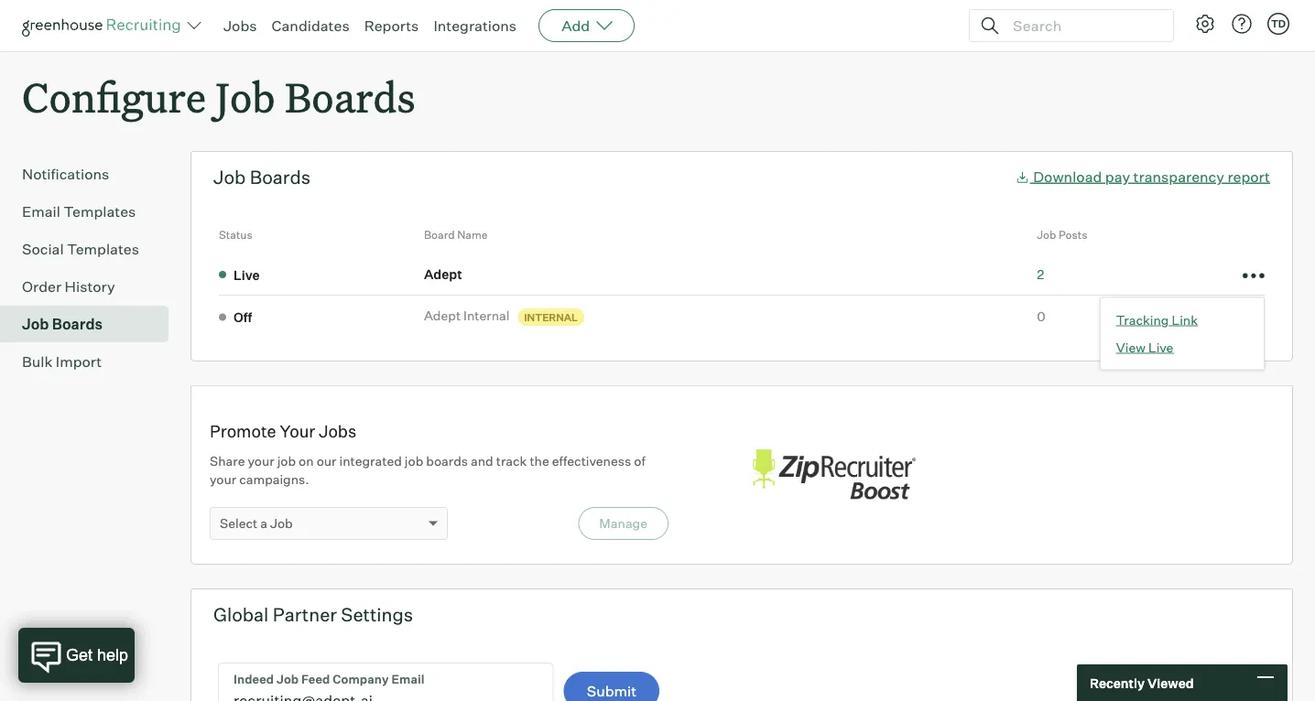 Task type: describe. For each thing, give the bounding box(es) containing it.
submit
[[587, 683, 637, 701]]

Indeed Job Feed Company Email text field
[[219, 664, 553, 702]]

partner
[[273, 604, 337, 627]]

the
[[530, 454, 550, 470]]

order
[[22, 278, 61, 296]]

job up the 'bulk'
[[22, 315, 49, 334]]

2
[[1037, 266, 1045, 282]]

select a job
[[220, 516, 293, 532]]

0
[[1037, 309, 1046, 325]]

1 job from the left
[[277, 454, 296, 470]]

job up the status
[[214, 166, 246, 189]]

1 horizontal spatial your
[[248, 454, 275, 470]]

1 vertical spatial boards
[[250, 166, 311, 189]]

viewed
[[1148, 676, 1195, 692]]

bulk
[[22, 353, 53, 371]]

download pay transparency report
[[1034, 167, 1271, 186]]

2 job from the left
[[405, 454, 424, 470]]

1 horizontal spatial internal
[[524, 311, 578, 323]]

td button
[[1268, 13, 1290, 35]]

1 vertical spatial jobs
[[319, 421, 357, 442]]

td button
[[1265, 9, 1294, 38]]

tracking link link
[[1117, 311, 1249, 329]]

track
[[496, 454, 527, 470]]

of
[[634, 454, 646, 470]]

email
[[22, 203, 60, 221]]

1 horizontal spatial live
[[1149, 340, 1174, 356]]

import
[[56, 353, 102, 371]]

view
[[1117, 340, 1146, 356]]

templates for social templates
[[67, 240, 139, 259]]

integrations link
[[434, 16, 517, 35]]

0 link
[[1037, 309, 1046, 325]]

posts
[[1059, 228, 1088, 242]]

0 horizontal spatial live
[[234, 267, 260, 283]]

download pay transparency report link
[[1016, 167, 1271, 186]]

integrated
[[340, 454, 402, 470]]

tracking link
[[1117, 312, 1199, 328]]

view live
[[1117, 340, 1174, 356]]

configure image
[[1195, 13, 1217, 35]]

campaigns.
[[239, 472, 309, 488]]

zip recruiter image
[[742, 440, 925, 511]]

bulk import
[[22, 353, 102, 371]]

1 vertical spatial job boards
[[22, 315, 103, 334]]

recently viewed
[[1090, 676, 1195, 692]]

boards
[[426, 454, 468, 470]]

transparency
[[1134, 167, 1225, 186]]

name
[[457, 228, 488, 242]]

share
[[210, 454, 245, 470]]

submit button
[[564, 673, 660, 702]]

order history link
[[22, 276, 161, 298]]

jobs link
[[224, 16, 257, 35]]

0 horizontal spatial internal
[[464, 308, 510, 324]]

link
[[1172, 312, 1199, 328]]



Task type: vqa. For each thing, say whether or not it's contained in the screenshot.
The Track
yes



Task type: locate. For each thing, give the bounding box(es) containing it.
adept internal link
[[424, 307, 515, 325]]

templates inside email templates link
[[64, 203, 136, 221]]

your down share
[[210, 472, 237, 488]]

adept down "board"
[[424, 266, 462, 282]]

adept down adept link
[[424, 308, 461, 324]]

email templates
[[22, 203, 136, 221]]

0 vertical spatial your
[[248, 454, 275, 470]]

2 link
[[1037, 266, 1045, 282]]

0 vertical spatial live
[[234, 267, 260, 283]]

download
[[1034, 167, 1103, 186]]

boards up the import
[[52, 315, 103, 334]]

1 horizontal spatial jobs
[[319, 421, 357, 442]]

0 vertical spatial boards
[[285, 70, 416, 124]]

notifications link
[[22, 163, 161, 185]]

0 vertical spatial jobs
[[224, 16, 257, 35]]

effectiveness
[[552, 454, 632, 470]]

add
[[562, 16, 590, 35]]

0 horizontal spatial jobs
[[224, 16, 257, 35]]

share your job on our integrated job boards and track the effectiveness of your campaigns.
[[210, 454, 646, 488]]

0 horizontal spatial your
[[210, 472, 237, 488]]

job boards up the status
[[214, 166, 311, 189]]

0 vertical spatial adept
[[424, 266, 462, 282]]

add button
[[539, 9, 635, 42]]

internal
[[464, 308, 510, 324], [524, 311, 578, 323]]

adept internal
[[424, 308, 510, 324]]

notifications
[[22, 165, 109, 183]]

history
[[65, 278, 115, 296]]

order history
[[22, 278, 115, 296]]

social
[[22, 240, 64, 259]]

2 adept from the top
[[424, 308, 461, 324]]

integrations
[[434, 16, 517, 35]]

pay
[[1106, 167, 1131, 186]]

your up campaigns.
[[248, 454, 275, 470]]

templates
[[64, 203, 136, 221], [67, 240, 139, 259]]

candidates
[[272, 16, 350, 35]]

recently
[[1090, 676, 1145, 692]]

global partner settings
[[214, 604, 413, 627]]

off
[[234, 309, 252, 325]]

internal down adept link
[[464, 308, 510, 324]]

jobs left "candidates" link
[[224, 16, 257, 35]]

board
[[424, 228, 455, 242]]

1 horizontal spatial job
[[405, 454, 424, 470]]

job left boards
[[405, 454, 424, 470]]

status
[[219, 228, 253, 242]]

settings
[[341, 604, 413, 627]]

view live link
[[1117, 339, 1249, 357]]

adept for adept
[[424, 266, 462, 282]]

boards up the status
[[250, 166, 311, 189]]

boards down candidates
[[285, 70, 416, 124]]

report
[[1228, 167, 1271, 186]]

live down tracking link
[[1149, 340, 1174, 356]]

greenhouse recruiting image
[[22, 15, 187, 37]]

0 horizontal spatial job
[[277, 454, 296, 470]]

job boards
[[214, 166, 311, 189], [22, 315, 103, 334]]

on
[[299, 454, 314, 470]]

adept
[[424, 266, 462, 282], [424, 308, 461, 324]]

job boards up bulk import
[[22, 315, 103, 334]]

bulk import link
[[22, 351, 161, 373]]

configure job boards
[[22, 70, 416, 124]]

2 vertical spatial boards
[[52, 315, 103, 334]]

jobs up our
[[319, 421, 357, 442]]

job boards link
[[22, 314, 161, 336]]

1 vertical spatial your
[[210, 472, 237, 488]]

candidates link
[[272, 16, 350, 35]]

Search text field
[[1009, 12, 1157, 39]]

templates up social templates link
[[64, 203, 136, 221]]

our
[[317, 454, 337, 470]]

adept link
[[424, 265, 468, 283]]

job left the posts
[[1037, 228, 1057, 242]]

global
[[214, 604, 269, 627]]

1 adept from the top
[[424, 266, 462, 282]]

adept for adept internal
[[424, 308, 461, 324]]

jobs
[[224, 16, 257, 35], [319, 421, 357, 442]]

internal right adept internal link at the top left
[[524, 311, 578, 323]]

boards
[[285, 70, 416, 124], [250, 166, 311, 189], [52, 315, 103, 334]]

job right a
[[270, 516, 293, 532]]

live
[[234, 267, 260, 283], [1149, 340, 1174, 356]]

your
[[280, 421, 315, 442]]

job down the jobs link
[[216, 70, 276, 124]]

td
[[1272, 17, 1287, 30]]

job
[[216, 70, 276, 124], [214, 166, 246, 189], [1037, 228, 1057, 242], [22, 315, 49, 334], [270, 516, 293, 532]]

promote
[[210, 421, 276, 442]]

1 horizontal spatial job boards
[[214, 166, 311, 189]]

and
[[471, 454, 494, 470]]

social templates link
[[22, 238, 161, 260]]

job posts
[[1037, 228, 1088, 242]]

social templates
[[22, 240, 139, 259]]

reports
[[364, 16, 419, 35]]

your
[[248, 454, 275, 470], [210, 472, 237, 488]]

0 horizontal spatial job boards
[[22, 315, 103, 334]]

job
[[277, 454, 296, 470], [405, 454, 424, 470]]

configure
[[22, 70, 206, 124]]

templates up order history link at the left top of page
[[67, 240, 139, 259]]

email templates link
[[22, 201, 161, 223]]

reports link
[[364, 16, 419, 35]]

1 vertical spatial templates
[[67, 240, 139, 259]]

job left on
[[277, 454, 296, 470]]

board name
[[424, 228, 488, 242]]

templates for email templates
[[64, 203, 136, 221]]

select
[[220, 516, 258, 532]]

templates inside social templates link
[[67, 240, 139, 259]]

promote your jobs
[[210, 421, 357, 442]]

1 vertical spatial live
[[1149, 340, 1174, 356]]

a
[[260, 516, 267, 532]]

0 vertical spatial templates
[[64, 203, 136, 221]]

live down the status
[[234, 267, 260, 283]]

0 vertical spatial job boards
[[214, 166, 311, 189]]

1 vertical spatial adept
[[424, 308, 461, 324]]

tracking
[[1117, 312, 1170, 328]]



